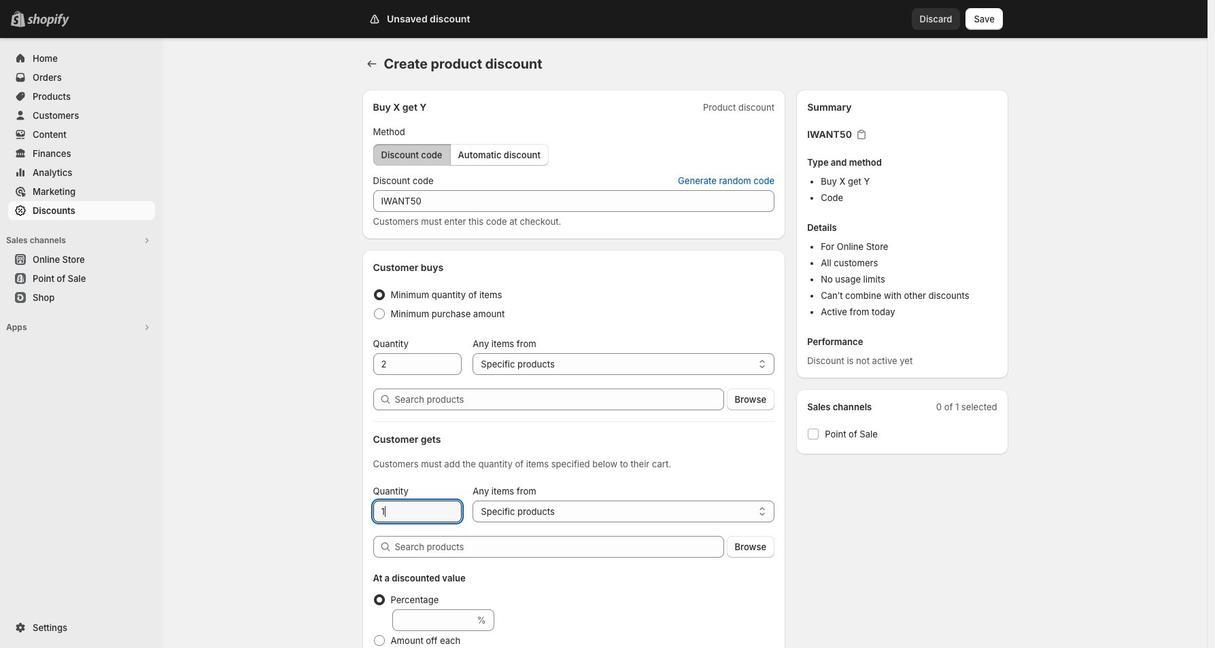 Task type: locate. For each thing, give the bounding box(es) containing it.
1 vertical spatial search products text field
[[395, 537, 724, 559]]

2 search products text field from the top
[[395, 537, 724, 559]]

Search products text field
[[395, 389, 724, 411], [395, 537, 724, 559]]

None text field
[[373, 354, 462, 376]]

None text field
[[373, 190, 775, 212], [373, 501, 462, 523], [392, 610, 475, 632], [373, 190, 775, 212], [373, 501, 462, 523], [392, 610, 475, 632]]

0 vertical spatial search products text field
[[395, 389, 724, 411]]



Task type: describe. For each thing, give the bounding box(es) containing it.
1 search products text field from the top
[[395, 389, 724, 411]]

shopify image
[[27, 14, 69, 27]]



Task type: vqa. For each thing, say whether or not it's contained in the screenshot.
Cancel button
no



